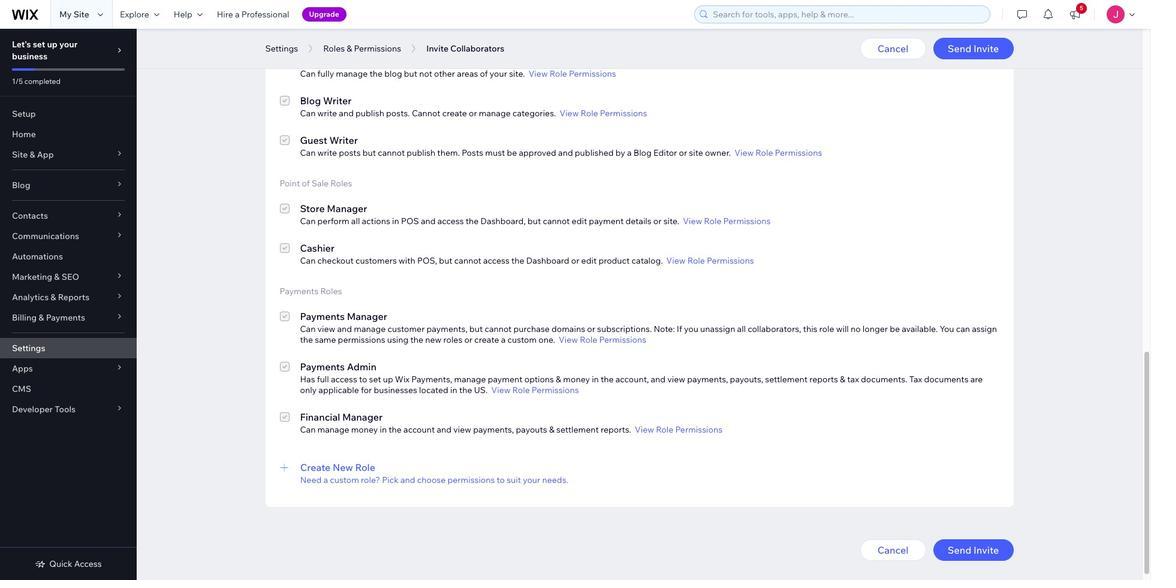 Task type: describe. For each thing, give the bounding box(es) containing it.
permissions inside button
[[354, 43, 401, 54]]

permissions inside blog editor can fully manage the blog but not other areas of your site. view role permissions
[[569, 68, 617, 79]]

the inside the financial manager can manage money in the account and view payments, payouts & settlement reports. view role permissions
[[389, 425, 402, 436]]

choose
[[417, 475, 446, 486]]

and inside create new role need a custom role? pick and choose permissions to suit your needs.
[[401, 475, 415, 486]]

other
[[434, 68, 455, 79]]

a inside can view and manage customer payments, but cannot purchase domains or subscriptions. note: if you unassign all collaborators, this role will no longer be available. you can assign the same permissions using the new roles or create a custom one.
[[501, 335, 506, 346]]

write for guest
[[318, 148, 337, 158]]

up inside let's set up your business
[[47, 39, 57, 50]]

role inside the financial manager can manage money in the account and view payments, payouts & settlement reports. view role permissions
[[656, 425, 674, 436]]

you
[[940, 324, 955, 335]]

new
[[333, 462, 353, 474]]

located
[[419, 385, 449, 396]]

payments for payments manager
[[300, 311, 345, 323]]

manage inside can view and manage customer payments, but cannot purchase domains or subscriptions. note: if you unassign all collaborators, this role will no longer be available. you can assign the same permissions using the new roles or create a custom one.
[[354, 324, 386, 335]]

let's
[[12, 39, 31, 50]]

set inside let's set up your business
[[33, 39, 45, 50]]

cannot inside guest writer can write posts but cannot publish them. posts must be approved and published by a blog editor or site owner. view role permissions
[[378, 148, 405, 158]]

to inside create new role need a custom role? pick and choose permissions to suit your needs.
[[497, 475, 505, 486]]

business
[[12, 51, 48, 62]]

manager for payments
[[347, 311, 388, 323]]

create
[[300, 462, 331, 474]]

settings button
[[259, 40, 304, 58]]

1/5 completed
[[12, 77, 61, 86]]

purchase
[[514, 324, 550, 335]]

& inside popup button
[[51, 292, 56, 303]]

posts
[[339, 148, 361, 158]]

has
[[300, 374, 315, 385]]

blog
[[385, 68, 402, 79]]

site & app
[[12, 149, 54, 160]]

access inside "store manager can perform all actions in pos and access the dashboard, but cannot edit payment details or site. view role permissions"
[[438, 216, 464, 227]]

must
[[485, 148, 505, 158]]

actions
[[362, 216, 390, 227]]

payments inside dropdown button
[[46, 313, 85, 323]]

the left new
[[411, 335, 424, 346]]

new
[[426, 335, 442, 346]]

view inside can view and manage customer payments, but cannot purchase domains or subscriptions. note: if you unassign all collaborators, this role will no longer be available. you can assign the same permissions using the new roles or create a custom one.
[[318, 324, 336, 335]]

or right "roles"
[[465, 335, 473, 346]]

payments for payments roles
[[280, 286, 319, 297]]

view inside blog editor can fully manage the blog but not other areas of your site. view role permissions
[[529, 68, 548, 79]]

analytics & reports
[[12, 292, 90, 303]]

1 vertical spatial of
[[302, 178, 310, 189]]

account,
[[616, 374, 649, 385]]

by
[[616, 148, 626, 158]]

view inside blog writer can write and publish posts. cannot create or manage categories. view role permissions
[[560, 108, 579, 119]]

roles
[[444, 335, 463, 346]]

subscriptions.
[[598, 324, 652, 335]]

access inside has full access to set up wix payments, manage payment options & money in the account, and view payments, payouts, settlement reports & tax documents. tax documents are only applicable for businesses located in the us.
[[331, 374, 357, 385]]

role
[[820, 324, 835, 335]]

note:
[[654, 324, 675, 335]]

financial manager can manage money in the account and view payments, payouts & settlement reports. view role permissions
[[300, 412, 723, 436]]

roles up payments manager
[[321, 286, 342, 297]]

hire
[[217, 9, 233, 20]]

or inside "store manager can perform all actions in pos and access the dashboard, but cannot edit payment details or site. view role permissions"
[[654, 216, 662, 227]]

view role permissions button for payments manager
[[559, 335, 647, 346]]

5
[[1080, 4, 1084, 12]]

options
[[525, 374, 554, 385]]

developer tools button
[[0, 400, 137, 420]]

point
[[280, 178, 300, 189]]

manager for store
[[327, 203, 367, 215]]

send invite button for second cancel button from the top of the page
[[934, 540, 1014, 562]]

permissions inside "store manager can perform all actions in pos and access the dashboard, but cannot edit payment details or site. view role permissions"
[[724, 216, 771, 227]]

in inside the financial manager can manage money in the account and view payments, payouts & settlement reports. view role permissions
[[380, 425, 387, 436]]

sale
[[312, 178, 329, 189]]

the left us.
[[459, 385, 472, 396]]

money inside has full access to set up wix payments, manage payment options & money in the account, and view payments, payouts, settlement reports & tax documents. tax documents are only applicable for businesses located in the us.
[[564, 374, 590, 385]]

hire a professional
[[217, 9, 289, 20]]

permissions inside can view and manage customer payments, but cannot purchase domains or subscriptions. note: if you unassign all collaborators, this role will no longer be available. you can assign the same permissions using the new roles or create a custom one.
[[338, 335, 386, 346]]

professional
[[242, 9, 289, 20]]

all inside can view and manage customer payments, but cannot purchase domains or subscriptions. note: if you unassign all collaborators, this role will no longer be available. you can assign the same permissions using the new roles or create a custom one.
[[738, 324, 746, 335]]

1/5
[[12, 77, 23, 86]]

guest writer can write posts but cannot publish them. posts must be approved and published by a blog editor or site owner. view role permissions
[[300, 134, 823, 158]]

0 vertical spatial site
[[74, 9, 89, 20]]

payouts
[[516, 425, 548, 436]]

customers
[[356, 256, 397, 266]]

us.
[[474, 385, 488, 396]]

payments for payments admin
[[300, 361, 345, 373]]

payments manager
[[300, 311, 388, 323]]

and inside the financial manager can manage money in the account and view payments, payouts & settlement reports. view role permissions
[[437, 425, 452, 436]]

of inside blog editor can fully manage the blog but not other areas of your site. view role permissions
[[480, 68, 488, 79]]

blog writer can write and publish posts. cannot create or manage categories. view role permissions
[[300, 95, 648, 119]]

& inside dropdown button
[[54, 272, 60, 283]]

admin
[[347, 361, 377, 373]]

view role permissions button for financial manager
[[635, 425, 723, 436]]

view inside has full access to set up wix payments, manage payment options & money in the account, and view payments, payouts, settlement reports & tax documents. tax documents are only applicable for businesses located in the us.
[[668, 374, 686, 385]]

view inside the cashier can checkout customers with pos, but cannot access the dashboard or edit product catalog. view role permissions
[[667, 256, 686, 266]]

pick
[[382, 475, 399, 486]]

create new role need a custom role? pick and choose permissions to suit your needs.
[[300, 462, 569, 486]]

site. inside blog editor can fully manage the blog but not other areas of your site. view role permissions
[[509, 68, 525, 79]]

1 cancel button from the top
[[861, 38, 927, 59]]

& inside button
[[347, 43, 352, 54]]

settings for settings button
[[265, 43, 298, 54]]

payments roles
[[280, 286, 342, 297]]

home link
[[0, 124, 137, 145]]

guest
[[300, 134, 328, 146]]

custom inside create new role need a custom role? pick and choose permissions to suit your needs.
[[330, 475, 359, 486]]

applicable
[[319, 385, 359, 396]]

hire a professional link
[[210, 0, 297, 29]]

automations
[[12, 251, 63, 262]]

upgrade
[[309, 10, 339, 19]]

full
[[317, 374, 329, 385]]

editor inside blog editor can fully manage the blog but not other areas of your site. view role permissions
[[323, 55, 351, 67]]

for
[[361, 385, 372, 396]]

view inside the financial manager can manage money in the account and view payments, payouts & settlement reports. view role permissions
[[635, 425, 655, 436]]

& inside the financial manager can manage money in the account and view payments, payouts & settlement reports. view role permissions
[[549, 425, 555, 436]]

role inside blog editor can fully manage the blog but not other areas of your site. view role permissions
[[550, 68, 567, 79]]

edit inside the cashier can checkout customers with pos, but cannot access the dashboard or edit product catalog. view role permissions
[[582, 256, 597, 266]]

only
[[300, 385, 317, 396]]

the inside "store manager can perform all actions in pos and access the dashboard, but cannot edit payment details or site. view role permissions"
[[466, 216, 479, 227]]

product
[[599, 256, 630, 266]]

tools
[[55, 404, 76, 415]]

payouts,
[[730, 374, 764, 385]]

unassign
[[701, 324, 736, 335]]

view role permissions button for blog editor
[[529, 68, 617, 79]]

can for store manager
[[300, 216, 316, 227]]

invite for first cancel button
[[974, 43, 1000, 55]]

fully
[[318, 68, 334, 79]]

custom inside can view and manage customer payments, but cannot purchase domains or subscriptions. note: if you unassign all collaborators, this role will no longer be available. you can assign the same permissions using the new roles or create a custom one.
[[508, 335, 537, 346]]

set inside has full access to set up wix payments, manage payment options & money in the account, and view payments, payouts, settlement reports & tax documents. tax documents are only applicable for businesses located in the us.
[[369, 374, 381, 385]]

point of sale roles
[[280, 178, 352, 189]]

blog for writer
[[300, 95, 321, 107]]

settings for settings link
[[12, 343, 45, 354]]

account
[[404, 425, 435, 436]]

quick access button
[[35, 559, 102, 570]]

reports.
[[601, 425, 632, 436]]

send invite for send invite button associated with first cancel button
[[948, 43, 1000, 55]]

payments, inside can view and manage customer payments, but cannot purchase domains or subscriptions. note: if you unassign all collaborators, this role will no longer be available. you can assign the same permissions using the new roles or create a custom one.
[[427, 324, 468, 335]]

quick
[[49, 559, 72, 570]]

no
[[851, 324, 861, 335]]

blog for roles
[[280, 31, 298, 41]]

and inside guest writer can write posts but cannot publish them. posts must be approved and published by a blog editor or site owner. view role permissions
[[559, 148, 573, 158]]

completed
[[25, 77, 61, 86]]

a right the hire on the top left
[[235, 9, 240, 20]]

view role permissions button for store manager
[[683, 216, 771, 227]]

blog inside dropdown button
[[12, 180, 30, 191]]

view inside the financial manager can manage money in the account and view payments, payouts & settlement reports. view role permissions
[[454, 425, 472, 436]]

cashier can checkout customers with pos, but cannot access the dashboard or edit product catalog. view role permissions
[[300, 242, 754, 266]]

to inside has full access to set up wix payments, manage payment options & money in the account, and view payments, payouts, settlement reports & tax documents. tax documents are only applicable for businesses located in the us.
[[359, 374, 367, 385]]

and inside can view and manage customer payments, but cannot purchase domains or subscriptions. note: if you unassign all collaborators, this role will no longer be available. you can assign the same permissions using the new roles or create a custom one.
[[337, 324, 352, 335]]

in left the account,
[[592, 374, 599, 385]]

publish inside blog writer can write and publish posts. cannot create or manage categories. view role permissions
[[356, 108, 384, 119]]

permissions inside create new role need a custom role? pick and choose permissions to suit your needs.
[[448, 475, 495, 486]]

roles inside button
[[323, 43, 345, 54]]

cashier
[[300, 242, 335, 254]]

areas
[[457, 68, 478, 79]]

upgrade button
[[302, 7, 347, 22]]

in right located
[[451, 385, 458, 396]]

send for send invite button for second cancel button from the top of the page
[[948, 545, 972, 557]]

a inside create new role need a custom role? pick and choose permissions to suit your needs.
[[324, 475, 328, 486]]

but inside can view and manage customer payments, but cannot purchase domains or subscriptions. note: if you unassign all collaborators, this role will no longer be available. you can assign the same permissions using the new roles or create a custom one.
[[470, 324, 483, 335]]

view role permissions for payments admin
[[492, 385, 579, 396]]

send for send invite button associated with first cancel button
[[948, 43, 972, 55]]

financial
[[300, 412, 340, 424]]

role inside the cashier can checkout customers with pos, but cannot access the dashboard or edit product catalog. view role permissions
[[688, 256, 705, 266]]

perform
[[318, 216, 350, 227]]

home
[[12, 129, 36, 140]]

not
[[420, 68, 433, 79]]

payment inside "store manager can perform all actions in pos and access the dashboard, but cannot edit payment details or site. view role permissions"
[[589, 216, 624, 227]]

invite collaborators button
[[421, 40, 511, 58]]

or inside the cashier can checkout customers with pos, but cannot access the dashboard or edit product catalog. view role permissions
[[572, 256, 580, 266]]

site. inside "store manager can perform all actions in pos and access the dashboard, but cannot edit payment details or site. view role permissions"
[[664, 216, 680, 227]]

will
[[837, 324, 849, 335]]

but inside the cashier can checkout customers with pos, but cannot access the dashboard or edit product catalog. view role permissions
[[439, 256, 453, 266]]

permissions inside blog writer can write and publish posts. cannot create or manage categories. view role permissions
[[600, 108, 648, 119]]

billing & payments
[[12, 313, 85, 323]]



Task type: locate. For each thing, give the bounding box(es) containing it.
1 cancel from the top
[[878, 43, 909, 55]]

0 vertical spatial settings
[[265, 43, 298, 54]]

2 send from the top
[[948, 545, 972, 557]]

or up posts
[[469, 108, 477, 119]]

access down dashboard,
[[484, 256, 510, 266]]

0 horizontal spatial permissions
[[338, 335, 386, 346]]

all
[[351, 216, 360, 227], [738, 324, 746, 335]]

2 horizontal spatial your
[[523, 475, 541, 486]]

pos,
[[417, 256, 437, 266]]

send invite for send invite button for second cancel button from the top of the page
[[948, 545, 1000, 557]]

view role permissions for payments manager
[[559, 335, 647, 346]]

0 horizontal spatial editor
[[323, 55, 351, 67]]

2 write from the top
[[318, 148, 337, 158]]

payments, right customer
[[427, 324, 468, 335]]

0 horizontal spatial access
[[331, 374, 357, 385]]

of left 'sale'
[[302, 178, 310, 189]]

access inside the cashier can checkout customers with pos, but cannot access the dashboard or edit product catalog. view role permissions
[[484, 256, 510, 266]]

quick access
[[49, 559, 102, 570]]

the left same
[[300, 335, 313, 346]]

and right pos at left top
[[421, 216, 436, 227]]

in left account
[[380, 425, 387, 436]]

view right the owner.
[[735, 148, 754, 158]]

0 vertical spatial payments,
[[427, 324, 468, 335]]

the left dashboard
[[512, 256, 525, 266]]

3 can from the top
[[300, 148, 316, 158]]

but left the not
[[404, 68, 418, 79]]

1 vertical spatial writer
[[330, 134, 358, 146]]

0 vertical spatial permissions
[[338, 335, 386, 346]]

view right one.
[[559, 335, 578, 346]]

your
[[59, 39, 78, 50], [490, 68, 508, 79], [523, 475, 541, 486]]

blog up contacts
[[12, 180, 30, 191]]

cannot inside the cashier can checkout customers with pos, but cannot access the dashboard or edit product catalog. view role permissions
[[455, 256, 482, 266]]

send invite button for first cancel button
[[934, 38, 1014, 59]]

create inside can view and manage customer payments, but cannot purchase domains or subscriptions. note: if you unassign all collaborators, this role will no longer be available. you can assign the same permissions using the new roles or create a custom one.
[[475, 335, 499, 346]]

marketing & seo button
[[0, 267, 137, 287]]

payments up same
[[300, 311, 345, 323]]

1 vertical spatial settings
[[12, 343, 45, 354]]

money right options
[[564, 374, 590, 385]]

app
[[37, 149, 54, 160]]

payments, left payouts,
[[688, 374, 729, 385]]

2 horizontal spatial payments,
[[688, 374, 729, 385]]

1 vertical spatial payments,
[[688, 374, 729, 385]]

in left pos at left top
[[392, 216, 399, 227]]

cancel for second cancel button from the top of the page
[[878, 545, 909, 557]]

0 vertical spatial view
[[318, 324, 336, 335]]

0 horizontal spatial publish
[[356, 108, 384, 119]]

custom left one.
[[508, 335, 537, 346]]

0 vertical spatial payment
[[589, 216, 624, 227]]

7 can from the top
[[300, 425, 316, 436]]

1 vertical spatial create
[[475, 335, 499, 346]]

1 horizontal spatial payments,
[[473, 425, 514, 436]]

write for blog
[[318, 108, 337, 119]]

but
[[404, 68, 418, 79], [363, 148, 376, 158], [528, 216, 541, 227], [439, 256, 453, 266], [470, 324, 483, 335]]

write inside blog writer can write and publish posts. cannot create or manage categories. view role permissions
[[318, 108, 337, 119]]

1 horizontal spatial all
[[738, 324, 746, 335]]

longer
[[863, 324, 888, 335]]

can inside "store manager can perform all actions in pos and access the dashboard, but cannot edit payment details or site. view role permissions"
[[300, 216, 316, 227]]

0 vertical spatial editor
[[323, 55, 351, 67]]

payments down analytics & reports popup button
[[46, 313, 85, 323]]

view role permissions button for payments admin
[[492, 385, 579, 396]]

roles down upgrade button
[[300, 31, 321, 41]]

or right details
[[654, 216, 662, 227]]

0 vertical spatial access
[[438, 216, 464, 227]]

need
[[300, 475, 322, 486]]

cms link
[[0, 379, 137, 400]]

2 vertical spatial manager
[[343, 412, 383, 424]]

or right dashboard
[[572, 256, 580, 266]]

Search for tools, apps, help & more... field
[[710, 6, 987, 23]]

details
[[626, 216, 652, 227]]

settings link
[[0, 338, 137, 359]]

1 horizontal spatial of
[[480, 68, 488, 79]]

or right domains
[[587, 324, 596, 335]]

2 vertical spatial your
[[523, 475, 541, 486]]

and inside "store manager can perform all actions in pos and access the dashboard, but cannot edit payment details or site. view role permissions"
[[421, 216, 436, 227]]

1 horizontal spatial set
[[369, 374, 381, 385]]

payments, inside the financial manager can manage money in the account and view payments, payouts & settlement reports. view role permissions
[[473, 425, 514, 436]]

collaborators
[[451, 43, 505, 54]]

collaborators,
[[748, 324, 802, 335]]

and down payments manager
[[337, 324, 352, 335]]

view right the account,
[[668, 374, 686, 385]]

1 horizontal spatial money
[[564, 374, 590, 385]]

manager for financial
[[343, 412, 383, 424]]

0 horizontal spatial payment
[[488, 374, 523, 385]]

0 vertical spatial set
[[33, 39, 45, 50]]

writer for blog writer
[[323, 95, 352, 107]]

editor up fully
[[323, 55, 351, 67]]

2 send invite from the top
[[948, 545, 1000, 557]]

payments, inside has full access to set up wix payments, manage payment options & money in the account, and view payments, payouts, settlement reports & tax documents. tax documents are only applicable for businesses located in the us.
[[688, 374, 729, 385]]

all inside "store manager can perform all actions in pos and access the dashboard, but cannot edit payment details or site. view role permissions"
[[351, 216, 360, 227]]

and right the account,
[[651, 374, 666, 385]]

manage right fully
[[336, 68, 368, 79]]

or inside guest writer can write posts but cannot publish them. posts must be approved and published by a blog editor or site owner. view role permissions
[[679, 148, 688, 158]]

0 vertical spatial send
[[948, 43, 972, 55]]

view inside guest writer can write posts but cannot publish them. posts must be approved and published by a blog editor or site owner. view role permissions
[[735, 148, 754, 158]]

the left dashboard,
[[466, 216, 479, 227]]

site down home at top
[[12, 149, 28, 160]]

1 send invite from the top
[[948, 43, 1000, 55]]

role inside "store manager can perform all actions in pos and access the dashboard, but cannot edit payment details or site. view role permissions"
[[705, 216, 722, 227]]

0 vertical spatial to
[[359, 374, 367, 385]]

settlement inside the financial manager can manage money in the account and view payments, payouts & settlement reports. view role permissions
[[557, 425, 599, 436]]

0 horizontal spatial payments,
[[427, 324, 468, 335]]

the
[[370, 68, 383, 79], [466, 216, 479, 227], [512, 256, 525, 266], [300, 335, 313, 346], [411, 335, 424, 346], [601, 374, 614, 385], [459, 385, 472, 396], [389, 425, 402, 436]]

writer down fully
[[323, 95, 352, 107]]

assign
[[973, 324, 998, 335]]

but inside guest writer can write posts but cannot publish them. posts must be approved and published by a blog editor or site owner. view role permissions
[[363, 148, 376, 158]]

0 horizontal spatial create
[[443, 108, 467, 119]]

1 vertical spatial write
[[318, 148, 337, 158]]

roles up fully
[[323, 43, 345, 54]]

your inside blog editor can fully manage the blog but not other areas of your site. view role permissions
[[490, 68, 508, 79]]

2 can from the top
[[300, 108, 316, 119]]

and inside has full access to set up wix payments, manage payment options & money in the account, and view payments, payouts, settlement reports & tax documents. tax documents are only applicable for businesses located in the us.
[[651, 374, 666, 385]]

1 vertical spatial permissions
[[448, 475, 495, 486]]

role
[[550, 68, 567, 79], [581, 108, 599, 119], [756, 148, 774, 158], [705, 216, 722, 227], [688, 256, 705, 266], [580, 335, 598, 346], [513, 385, 530, 396], [656, 425, 674, 436], [355, 462, 376, 474]]

1 horizontal spatial settlement
[[766, 374, 808, 385]]

0 vertical spatial be
[[507, 148, 517, 158]]

can for blog editor
[[300, 68, 316, 79]]

0 vertical spatial money
[[564, 374, 590, 385]]

can up guest
[[300, 108, 316, 119]]

1 send invite button from the top
[[934, 38, 1014, 59]]

edit left the product
[[582, 256, 597, 266]]

1 horizontal spatial permissions
[[448, 475, 495, 486]]

site. right details
[[664, 216, 680, 227]]

1 vertical spatial site.
[[664, 216, 680, 227]]

0 vertical spatial custom
[[508, 335, 537, 346]]

create right 'cannot'
[[443, 108, 467, 119]]

2 vertical spatial access
[[331, 374, 357, 385]]

0 horizontal spatial money
[[351, 425, 378, 436]]

role inside guest writer can write posts but cannot publish them. posts must be approved and published by a blog editor or site owner. view role permissions
[[756, 148, 774, 158]]

payments up full
[[300, 361, 345, 373]]

your inside let's set up your business
[[59, 39, 78, 50]]

0 horizontal spatial settings
[[12, 343, 45, 354]]

but inside "store manager can perform all actions in pos and access the dashboard, but cannot edit payment details or site. view role permissions"
[[528, 216, 541, 227]]

1 vertical spatial access
[[484, 256, 510, 266]]

the inside blog editor can fully manage the blog but not other areas of your site. view role permissions
[[370, 68, 383, 79]]

create inside blog writer can write and publish posts. cannot create or manage categories. view role permissions
[[443, 108, 467, 119]]

but inside blog editor can fully manage the blog but not other areas of your site. view role permissions
[[404, 68, 418, 79]]

roles & permissions button
[[317, 40, 407, 58]]

payments down cashier
[[280, 286, 319, 297]]

can for guest writer
[[300, 148, 316, 158]]

developer
[[12, 404, 53, 415]]

my site
[[59, 9, 89, 20]]

view role permissions button
[[529, 68, 617, 79], [560, 108, 648, 119], [735, 148, 823, 158], [683, 216, 771, 227], [667, 256, 754, 266], [559, 335, 647, 346], [492, 385, 579, 396], [635, 425, 723, 436]]

1 vertical spatial set
[[369, 374, 381, 385]]

0 vertical spatial of
[[480, 68, 488, 79]]

manage down payments manager
[[354, 324, 386, 335]]

a inside guest writer can write posts but cannot publish them. posts must be approved and published by a blog editor or site owner. view role permissions
[[627, 148, 632, 158]]

permissions inside guest writer can write posts but cannot publish them. posts must be approved and published by a blog editor or site owner. view role permissions
[[775, 148, 823, 158]]

blog down fully
[[300, 95, 321, 107]]

invite for second cancel button from the top of the page
[[974, 545, 1000, 557]]

and up posts
[[339, 108, 354, 119]]

blog for editor
[[300, 55, 321, 67]]

1 vertical spatial custom
[[330, 475, 359, 486]]

1 horizontal spatial your
[[490, 68, 508, 79]]

cannot inside "store manager can perform all actions in pos and access the dashboard, but cannot edit payment details or site. view role permissions"
[[543, 216, 570, 227]]

settings inside button
[[265, 43, 298, 54]]

1 vertical spatial money
[[351, 425, 378, 436]]

0 horizontal spatial all
[[351, 216, 360, 227]]

0 vertical spatial send invite
[[948, 43, 1000, 55]]

cancel button
[[861, 38, 927, 59], [861, 540, 927, 562]]

1 vertical spatial manager
[[347, 311, 388, 323]]

checkout
[[318, 256, 354, 266]]

settings inside the sidebar "element"
[[12, 343, 45, 354]]

posts.
[[386, 108, 410, 119]]

view role permissions up payouts
[[492, 385, 579, 396]]

1 horizontal spatial be
[[890, 324, 900, 335]]

write inside guest writer can write posts but cannot publish them. posts must be approved and published by a blog editor or site owner. view role permissions
[[318, 148, 337, 158]]

cms
[[12, 384, 31, 395]]

can inside blog editor can fully manage the blog but not other areas of your site. view role permissions
[[300, 68, 316, 79]]

contacts
[[12, 211, 48, 221]]

all right unassign
[[738, 324, 746, 335]]

payment left details
[[589, 216, 624, 227]]

manager down for
[[343, 412, 383, 424]]

edit left details
[[572, 216, 587, 227]]

posts
[[462, 148, 484, 158]]

publish inside guest writer can write posts but cannot publish them. posts must be approved and published by a blog editor or site owner. view role permissions
[[407, 148, 436, 158]]

help
[[174, 9, 192, 20]]

create new role button
[[300, 461, 1000, 475]]

cannot down posts.
[[378, 148, 405, 158]]

0 vertical spatial settlement
[[766, 374, 808, 385]]

communications
[[12, 231, 79, 242]]

site. up 'categories.'
[[509, 68, 525, 79]]

manage inside has full access to set up wix payments, manage payment options & money in the account, and view payments, payouts, settlement reports & tax documents. tax documents are only applicable for businesses located in the us.
[[454, 374, 486, 385]]

1 horizontal spatial create
[[475, 335, 499, 346]]

domains
[[552, 324, 586, 335]]

view up 'categories.'
[[529, 68, 548, 79]]

the left account
[[389, 425, 402, 436]]

them.
[[438, 148, 460, 158]]

let's set up your business
[[12, 39, 78, 62]]

1 vertical spatial cancel button
[[861, 540, 927, 562]]

None checkbox
[[280, 54, 289, 79], [280, 241, 289, 266], [280, 54, 289, 79], [280, 241, 289, 266]]

site
[[74, 9, 89, 20], [12, 149, 28, 160]]

permissions inside the cashier can checkout customers with pos, but cannot access the dashboard or edit product catalog. view role permissions
[[707, 256, 754, 266]]

2 cancel button from the top
[[861, 540, 927, 562]]

can down cashier
[[300, 256, 316, 266]]

using
[[387, 335, 409, 346]]

0 horizontal spatial of
[[302, 178, 310, 189]]

1 vertical spatial send invite
[[948, 545, 1000, 557]]

0 vertical spatial create
[[443, 108, 467, 119]]

site.
[[509, 68, 525, 79], [664, 216, 680, 227]]

2 horizontal spatial access
[[484, 256, 510, 266]]

1 horizontal spatial settings
[[265, 43, 298, 54]]

pos
[[401, 216, 419, 227]]

same
[[315, 335, 336, 346]]

manager inside "store manager can perform all actions in pos and access the dashboard, but cannot edit payment details or site. view role permissions"
[[327, 203, 367, 215]]

be right 'longer'
[[890, 324, 900, 335]]

manage right located
[[454, 374, 486, 385]]

can inside blog writer can write and publish posts. cannot create or manage categories. view role permissions
[[300, 108, 316, 119]]

can down financial
[[300, 425, 316, 436]]

view right us.
[[492, 385, 511, 396]]

1 horizontal spatial custom
[[508, 335, 537, 346]]

custom down the new
[[330, 475, 359, 486]]

to down admin
[[359, 374, 367, 385]]

blog down professional at top left
[[280, 31, 298, 41]]

1 horizontal spatial access
[[438, 216, 464, 227]]

blog button
[[0, 175, 137, 196]]

can inside the cashier can checkout customers with pos, but cannot access the dashboard or edit product catalog. view role permissions
[[300, 256, 316, 266]]

1 vertical spatial all
[[738, 324, 746, 335]]

tax
[[848, 374, 860, 385]]

edit inside "store manager can perform all actions in pos and access the dashboard, but cannot edit payment details or site. view role permissions"
[[572, 216, 587, 227]]

view right details
[[683, 216, 703, 227]]

view right the reports.
[[635, 425, 655, 436]]

manage inside blog writer can write and publish posts. cannot create or manage categories. view role permissions
[[479, 108, 511, 119]]

1 horizontal spatial up
[[383, 374, 393, 385]]

store manager can perform all actions in pos and access the dashboard, but cannot edit payment details or site. view role permissions
[[300, 203, 771, 227]]

your inside create new role need a custom role? pick and choose permissions to suit your needs.
[[523, 475, 541, 486]]

0 vertical spatial edit
[[572, 216, 587, 227]]

1 vertical spatial send
[[948, 545, 972, 557]]

and right pick
[[401, 475, 415, 486]]

your right the suit
[[523, 475, 541, 486]]

marketing
[[12, 272, 52, 283]]

can for blog writer
[[300, 108, 316, 119]]

view right account
[[454, 425, 472, 436]]

manager up perform
[[327, 203, 367, 215]]

permissions
[[354, 43, 401, 54], [569, 68, 617, 79], [600, 108, 648, 119], [775, 148, 823, 158], [724, 216, 771, 227], [707, 256, 754, 266], [600, 335, 647, 346], [532, 385, 579, 396], [676, 425, 723, 436]]

payment inside has full access to set up wix payments, manage payment options & money in the account, and view payments, payouts, settlement reports & tax documents. tax documents are only applicable for businesses located in the us.
[[488, 374, 523, 385]]

roles
[[300, 31, 321, 41], [323, 43, 345, 54], [331, 178, 352, 189], [321, 286, 342, 297]]

set
[[33, 39, 45, 50], [369, 374, 381, 385]]

writer up posts
[[330, 134, 358, 146]]

tax
[[910, 374, 923, 385]]

1 horizontal spatial site
[[74, 9, 89, 20]]

payments, left payouts
[[473, 425, 514, 436]]

cannot right pos,
[[455, 256, 482, 266]]

0 vertical spatial cancel
[[878, 43, 909, 55]]

and right account
[[437, 425, 452, 436]]

1 horizontal spatial editor
[[654, 148, 678, 158]]

be inside can view and manage customer payments, but cannot purchase domains or subscriptions. note: if you unassign all collaborators, this role will no longer be available. you can assign the same permissions using the new roles or create a custom one.
[[890, 324, 900, 335]]

blog inside guest writer can write posts but cannot publish them. posts must be approved and published by a blog editor or site owner. view role permissions
[[634, 148, 652, 158]]

5 can from the top
[[300, 256, 316, 266]]

1 horizontal spatial publish
[[407, 148, 436, 158]]

a right need
[[324, 475, 328, 486]]

view role permissions button for blog writer
[[560, 108, 648, 119]]

editor left site
[[654, 148, 678, 158]]

can view and manage customer payments, but cannot purchase domains or subscriptions. note: if you unassign all collaborators, this role will no longer be available. you can assign the same permissions using the new roles or create a custom one.
[[300, 324, 998, 346]]

customer
[[388, 324, 425, 335]]

billing
[[12, 313, 37, 323]]

0 horizontal spatial view
[[318, 324, 336, 335]]

blog inside blog editor can fully manage the blog but not other areas of your site. view role permissions
[[300, 55, 321, 67]]

0 vertical spatial your
[[59, 39, 78, 50]]

1 send from the top
[[948, 43, 972, 55]]

0 vertical spatial cancel button
[[861, 38, 927, 59]]

roles & permissions
[[323, 43, 401, 54]]

role inside create new role need a custom role? pick and choose permissions to suit your needs.
[[355, 462, 376, 474]]

site right 'my'
[[74, 9, 89, 20]]

can down payments roles
[[300, 324, 316, 335]]

blog up fully
[[300, 55, 321, 67]]

site inside dropdown button
[[12, 149, 28, 160]]

blog editor can fully manage the blog but not other areas of your site. view role permissions
[[300, 55, 617, 79]]

all left actions
[[351, 216, 360, 227]]

1 horizontal spatial to
[[497, 475, 505, 486]]

money inside the financial manager can manage money in the account and view payments, payouts & settlement reports. view role permissions
[[351, 425, 378, 436]]

if
[[677, 324, 683, 335]]

2 horizontal spatial view
[[668, 374, 686, 385]]

settlement
[[766, 374, 808, 385], [557, 425, 599, 436]]

view role permissions up the account,
[[559, 335, 647, 346]]

1 vertical spatial view
[[668, 374, 686, 385]]

settlement left reports
[[766, 374, 808, 385]]

1 vertical spatial send invite button
[[934, 540, 1014, 562]]

0 vertical spatial write
[[318, 108, 337, 119]]

1 vertical spatial publish
[[407, 148, 436, 158]]

6 can from the top
[[300, 324, 316, 335]]

1 vertical spatial your
[[490, 68, 508, 79]]

None checkbox
[[280, 94, 289, 119], [280, 133, 289, 158], [280, 202, 289, 227], [280, 310, 289, 346], [280, 360, 289, 396], [280, 410, 289, 436], [280, 94, 289, 119], [280, 133, 289, 158], [280, 202, 289, 227], [280, 310, 289, 346], [280, 360, 289, 396], [280, 410, 289, 436]]

1 vertical spatial edit
[[582, 256, 597, 266]]

5 button
[[1062, 0, 1089, 29]]

this
[[804, 324, 818, 335]]

send invite button
[[934, 38, 1014, 59], [934, 540, 1014, 562]]

cancel for first cancel button
[[878, 43, 909, 55]]

editor inside guest writer can write posts but cannot publish them. posts must be approved and published by a blog editor or site owner. view role permissions
[[654, 148, 678, 158]]

settings up apps
[[12, 343, 45, 354]]

manage inside blog editor can fully manage the blog but not other areas of your site. view role permissions
[[336, 68, 368, 79]]

settlement inside has full access to set up wix payments, manage payment options & money in the account, and view payments, payouts, settlement reports & tax documents. tax documents are only applicable for businesses located in the us.
[[766, 374, 808, 385]]

2 send invite button from the top
[[934, 540, 1014, 562]]

write up guest
[[318, 108, 337, 119]]

1 vertical spatial editor
[[654, 148, 678, 158]]

view role permissions button for cashier
[[667, 256, 754, 266]]

apps
[[12, 364, 33, 374]]

the left blog
[[370, 68, 383, 79]]

writer inside guest writer can write posts but cannot publish them. posts must be approved and published by a blog editor or site owner. view role permissions
[[330, 134, 358, 146]]

view role permissions button for guest writer
[[735, 148, 823, 158]]

0 horizontal spatial be
[[507, 148, 517, 158]]

can left fully
[[300, 68, 316, 79]]

the left the account,
[[601, 374, 614, 385]]

be inside guest writer can write posts but cannot publish them. posts must be approved and published by a blog editor or site owner. view role permissions
[[507, 148, 517, 158]]

catalog.
[[632, 256, 663, 266]]

can inside can view and manage customer payments, but cannot purchase domains or subscriptions. note: if you unassign all collaborators, this role will no longer be available. you can assign the same permissions using the new roles or create a custom one.
[[300, 324, 316, 335]]

write down guest
[[318, 148, 337, 158]]

can down store
[[300, 216, 316, 227]]

set down admin
[[369, 374, 381, 385]]

1 horizontal spatial payment
[[589, 216, 624, 227]]

0 horizontal spatial site
[[12, 149, 28, 160]]

setup link
[[0, 104, 137, 124]]

and
[[339, 108, 354, 119], [559, 148, 573, 158], [421, 216, 436, 227], [337, 324, 352, 335], [651, 374, 666, 385], [437, 425, 452, 436], [401, 475, 415, 486]]

payments,
[[427, 324, 468, 335], [688, 374, 729, 385], [473, 425, 514, 436]]

cannot inside can view and manage customer payments, but cannot purchase domains or subscriptions. note: if you unassign all collaborators, this role will no longer be available. you can assign the same permissions using the new roles or create a custom one.
[[485, 324, 512, 335]]

1 can from the top
[[300, 68, 316, 79]]

0 vertical spatial manager
[[327, 203, 367, 215]]

permissions
[[338, 335, 386, 346], [448, 475, 495, 486]]

1 vertical spatial to
[[497, 475, 505, 486]]

4 can from the top
[[300, 216, 316, 227]]

and inside blog writer can write and publish posts. cannot create or manage categories. view role permissions
[[339, 108, 354, 119]]

role inside blog writer can write and publish posts. cannot create or manage categories. view role permissions
[[581, 108, 599, 119]]

2 vertical spatial payments,
[[473, 425, 514, 436]]

to left the suit
[[497, 475, 505, 486]]

0 horizontal spatial up
[[47, 39, 57, 50]]

your down 'my'
[[59, 39, 78, 50]]

roles right 'sale'
[[331, 178, 352, 189]]

access
[[438, 216, 464, 227], [484, 256, 510, 266], [331, 374, 357, 385]]

analytics & reports button
[[0, 287, 137, 308]]

2 cancel from the top
[[878, 545, 909, 557]]

sidebar element
[[0, 29, 137, 581]]

cannot left purchase
[[485, 324, 512, 335]]

payment
[[589, 216, 624, 227], [488, 374, 523, 385]]

the inside the cashier can checkout customers with pos, but cannot access the dashboard or edit product catalog. view role permissions
[[512, 256, 525, 266]]

can for financial manager
[[300, 425, 316, 436]]

a left purchase
[[501, 335, 506, 346]]

categories.
[[513, 108, 556, 119]]

up inside has full access to set up wix payments, manage payment options & money in the account, and view payments, payouts, settlement reports & tax documents. tax documents are only applicable for businesses located in the us.
[[383, 374, 393, 385]]

reports
[[58, 292, 90, 303]]

1 vertical spatial payment
[[488, 374, 523, 385]]

publish left posts.
[[356, 108, 384, 119]]

0 vertical spatial site.
[[509, 68, 525, 79]]

payments admin
[[300, 361, 377, 373]]

1 vertical spatial settlement
[[557, 425, 599, 436]]

1 vertical spatial site
[[12, 149, 28, 160]]

1 vertical spatial be
[[890, 324, 900, 335]]

settings down blog roles
[[265, 43, 298, 54]]

0 vertical spatial up
[[47, 39, 57, 50]]

billing & payments button
[[0, 308, 137, 328]]

1 write from the top
[[318, 108, 337, 119]]

0 vertical spatial writer
[[323, 95, 352, 107]]

of right areas at left top
[[480, 68, 488, 79]]

invite
[[974, 43, 1000, 55], [427, 43, 449, 54], [974, 545, 1000, 557]]

manage inside the financial manager can manage money in the account and view payments, payouts & settlement reports. view role permissions
[[318, 425, 349, 436]]

cannot
[[412, 108, 441, 119]]

in inside "store manager can perform all actions in pos and access the dashboard, but cannot edit payment details or site. view role permissions"
[[392, 216, 399, 227]]

writer inside blog writer can write and publish posts. cannot create or manage categories. view role permissions
[[323, 95, 352, 107]]

be right must
[[507, 148, 517, 158]]

blog inside blog writer can write and publish posts. cannot create or manage categories. view role permissions
[[300, 95, 321, 107]]

manage left 'categories.'
[[479, 108, 511, 119]]

1 vertical spatial cancel
[[878, 545, 909, 557]]

0 horizontal spatial site.
[[509, 68, 525, 79]]

1 vertical spatial up
[[383, 374, 393, 385]]

or inside blog writer can write and publish posts. cannot create or manage categories. view role permissions
[[469, 108, 477, 119]]

view
[[318, 324, 336, 335], [668, 374, 686, 385], [454, 425, 472, 436]]

reports
[[810, 374, 839, 385]]

payments,
[[412, 374, 453, 385]]

manage down financial
[[318, 425, 349, 436]]

0 vertical spatial all
[[351, 216, 360, 227]]

money down for
[[351, 425, 378, 436]]

writer for guest writer
[[330, 134, 358, 146]]



Task type: vqa. For each thing, say whether or not it's contained in the screenshot.
Don'T
no



